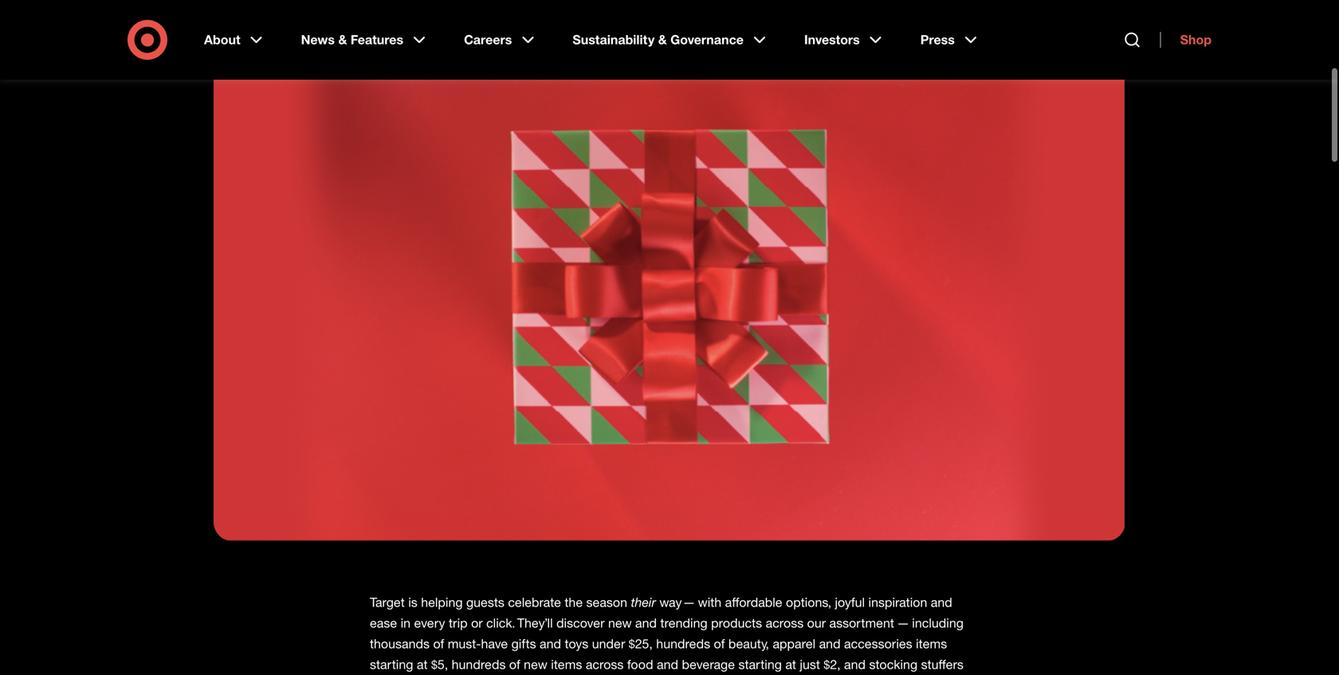 Task type: vqa. For each thing, say whether or not it's contained in the screenshot.
learn more button
no



Task type: locate. For each thing, give the bounding box(es) containing it.
1 horizontal spatial of
[[509, 657, 521, 673]]

trip
[[449, 616, 468, 631]]

across
[[766, 616, 804, 631], [586, 657, 624, 673]]

starting down thousands
[[370, 657, 413, 673]]

starting down beauty,
[[739, 657, 782, 673]]

discover
[[557, 616, 605, 631]]

season
[[587, 595, 628, 610]]

must-
[[448, 636, 481, 652]]

at left just at the bottom of page
[[786, 657, 797, 673]]

across down under
[[586, 657, 624, 673]]

0 vertical spatial across
[[766, 616, 804, 631]]

a red graphic with a wrapped present in the center. image
[[214, 28, 1126, 541]]

0 horizontal spatial at
[[417, 657, 428, 673]]

apparel
[[773, 636, 816, 652]]

gifts
[[512, 636, 536, 652]]

is
[[408, 595, 418, 610]]

0 horizontal spatial &
[[338, 32, 347, 47]]

of
[[433, 636, 444, 652], [714, 636, 725, 652], [509, 657, 521, 673]]

1 vertical spatial new
[[524, 657, 548, 673]]

&
[[338, 32, 347, 47], [658, 32, 667, 47]]

1 & from the left
[[338, 32, 347, 47]]

click. they'll
[[487, 616, 553, 631]]

2 starting from the left
[[739, 657, 782, 673]]

0 vertical spatial items
[[916, 636, 948, 652]]

and right food on the bottom of the page
[[657, 657, 679, 673]]

toys
[[565, 636, 589, 652]]

2 & from the left
[[658, 32, 667, 47]]

1 vertical spatial hundreds
[[452, 657, 506, 673]]

just
[[800, 657, 821, 673]]

of up $5,
[[433, 636, 444, 652]]

press
[[921, 32, 955, 47]]

new
[[608, 616, 632, 631], [524, 657, 548, 673]]

items down toys
[[551, 657, 582, 673]]

and right $2,
[[845, 657, 866, 673]]

under
[[592, 636, 625, 652]]

& inside 'link'
[[338, 32, 347, 47]]

have
[[481, 636, 508, 652]]

hundreds down trending
[[657, 636, 711, 652]]

joyful
[[835, 595, 865, 610]]

0 horizontal spatial starting
[[370, 657, 413, 673]]

careers
[[464, 32, 512, 47]]

1 vertical spatial across
[[586, 657, 624, 673]]

0 horizontal spatial across
[[586, 657, 624, 673]]

accessories
[[845, 636, 913, 652]]

at
[[417, 657, 428, 673], [786, 657, 797, 673]]

at left $5,
[[417, 657, 428, 673]]

of down gifts
[[509, 657, 521, 673]]

new down gifts
[[524, 657, 548, 673]]

including
[[913, 616, 964, 631]]

in
[[401, 616, 411, 631]]

hundreds
[[657, 636, 711, 652], [452, 657, 506, 673]]

across up apparel
[[766, 616, 804, 631]]

—
[[898, 616, 909, 631]]

celebrate
[[508, 595, 561, 610]]

about
[[204, 32, 241, 47]]

& left governance
[[658, 32, 667, 47]]

items
[[916, 636, 948, 652], [551, 657, 582, 673]]

0 horizontal spatial hundreds
[[452, 657, 506, 673]]

of up beverage
[[714, 636, 725, 652]]

and
[[931, 595, 953, 610], [636, 616, 657, 631], [540, 636, 561, 652], [819, 636, 841, 652], [657, 657, 679, 673], [845, 657, 866, 673]]

& right news
[[338, 32, 347, 47]]

sustainability & governance
[[573, 32, 744, 47]]

and up $2,
[[819, 636, 841, 652]]

investors
[[805, 32, 860, 47]]

beauty,
[[729, 636, 770, 652]]

options,
[[786, 595, 832, 610]]

our
[[808, 616, 826, 631]]

1 vertical spatial items
[[551, 657, 582, 673]]

or
[[471, 616, 483, 631]]

guests
[[466, 595, 505, 610]]

1 horizontal spatial starting
[[739, 657, 782, 673]]

$5,
[[431, 657, 448, 673]]

1 horizontal spatial &
[[658, 32, 667, 47]]

items down the "including"
[[916, 636, 948, 652]]

1 horizontal spatial across
[[766, 616, 804, 631]]

starting
[[370, 657, 413, 673], [739, 657, 782, 673]]

1 horizontal spatial at
[[786, 657, 797, 673]]

hundreds down 'must-'
[[452, 657, 506, 673]]

1 starting from the left
[[370, 657, 413, 673]]

press link
[[910, 19, 992, 61]]

1 horizontal spatial hundreds
[[657, 636, 711, 652]]

trending
[[661, 616, 708, 631]]

2 at from the left
[[786, 657, 797, 673]]

affordable
[[725, 595, 783, 610]]

new up under
[[608, 616, 632, 631]]

0 vertical spatial new
[[608, 616, 632, 631]]



Task type: describe. For each thing, give the bounding box(es) containing it.
careers link
[[453, 19, 549, 61]]

and left toys
[[540, 636, 561, 652]]

2 horizontal spatial of
[[714, 636, 725, 652]]

about link
[[193, 19, 277, 61]]

sustainability
[[573, 32, 655, 47]]

$25,
[[629, 636, 653, 652]]

shop
[[1181, 32, 1212, 47]]

beverage
[[682, 657, 735, 673]]

shop link
[[1161, 32, 1212, 48]]

stocking
[[870, 657, 918, 673]]

& for features
[[338, 32, 347, 47]]

news & features
[[301, 32, 404, 47]]

with
[[698, 595, 722, 610]]

helping
[[421, 595, 463, 610]]

food
[[627, 657, 654, 673]]

target
[[370, 595, 405, 610]]

every
[[414, 616, 445, 631]]

target is helping guests celebrate the season their
[[370, 595, 660, 610]]

and down their
[[636, 616, 657, 631]]

news
[[301, 32, 335, 47]]

governance
[[671, 32, 744, 47]]

and up the "including"
[[931, 595, 953, 610]]

ease
[[370, 616, 397, 631]]

inspiration
[[869, 595, 928, 610]]

investors link
[[793, 19, 897, 61]]

thousands
[[370, 636, 430, 652]]

0 horizontal spatial of
[[433, 636, 444, 652]]

1 horizontal spatial new
[[608, 616, 632, 631]]

& for governance
[[658, 32, 667, 47]]

features
[[351, 32, 404, 47]]

assortment
[[830, 616, 895, 631]]

0 vertical spatial hundreds
[[657, 636, 711, 652]]

sustainability & governance link
[[562, 19, 781, 61]]

products
[[711, 616, 763, 631]]

news & features link
[[290, 19, 440, 61]]

0 horizontal spatial new
[[524, 657, 548, 673]]

$2,
[[824, 657, 841, 673]]

0 horizontal spatial items
[[551, 657, 582, 673]]

the
[[565, 595, 583, 610]]

their
[[631, 595, 656, 610]]

1 at from the left
[[417, 657, 428, 673]]

way —
[[660, 595, 695, 610]]

way — with affordable options, joyful inspiration and ease in every trip or click. they'll discover new and trending products across our assortment — including thousands of must-have gifts and toys under $25, hundreds of beauty, apparel and accessories items starting at $5, hundreds of new items across food and beverage starting at just $2, and stocking stuff
[[370, 595, 964, 675]]

1 horizontal spatial items
[[916, 636, 948, 652]]



